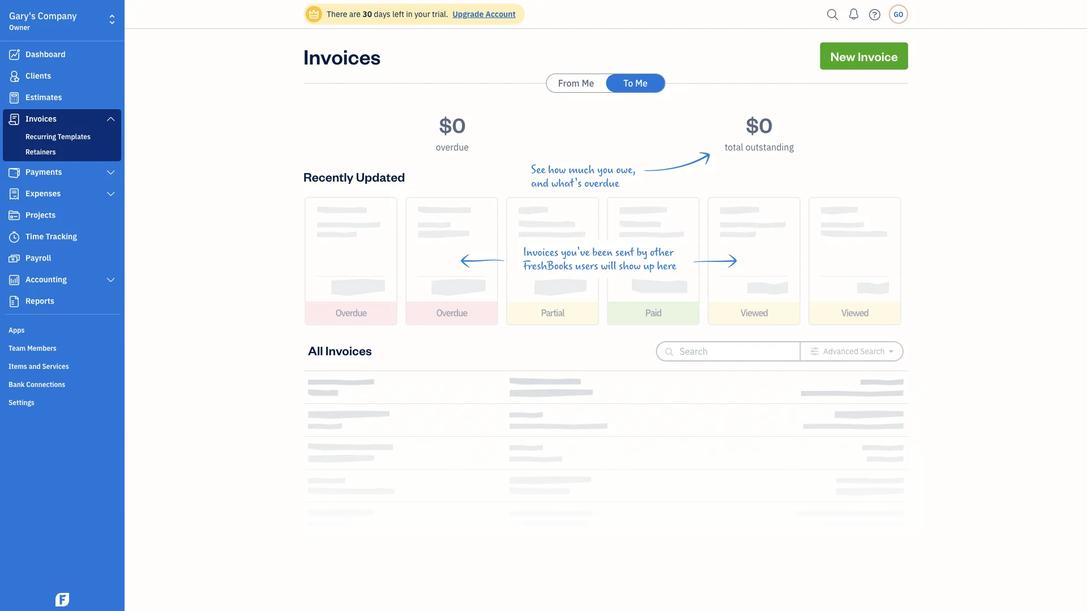 Task type: describe. For each thing, give the bounding box(es) containing it.
much
[[569, 164, 595, 176]]

from me
[[558, 77, 594, 89]]

recently updated
[[304, 169, 405, 185]]

all
[[308, 342, 323, 359]]

and inside see how much you owe, and what's overdue
[[531, 177, 549, 190]]

retainers link
[[5, 145, 119, 159]]

expenses link
[[3, 184, 121, 205]]

updated
[[356, 169, 405, 185]]

you
[[598, 164, 614, 176]]

there
[[327, 9, 348, 19]]

accounting
[[25, 274, 67, 285]]

$0 for $0 overdue
[[439, 111, 466, 138]]

accounting link
[[3, 270, 121, 291]]

estimates link
[[3, 88, 121, 108]]

Search text field
[[680, 343, 782, 361]]

upgrade
[[453, 9, 484, 19]]

overdue inside see how much you owe, and what's overdue
[[585, 177, 620, 190]]

up
[[644, 260, 655, 272]]

new invoice
[[831, 48, 898, 64]]

new invoice link
[[821, 42, 909, 70]]

sent
[[616, 246, 634, 259]]

to
[[624, 77, 634, 89]]

bank connections link
[[3, 376, 121, 393]]

team members
[[8, 344, 57, 353]]

invoices inside main element
[[25, 114, 57, 124]]

invoices you've been sent by other freshbooks users will show up here
[[523, 246, 677, 272]]

dashboard
[[25, 49, 66, 59]]

to me link
[[606, 74, 665, 92]]

reports link
[[3, 292, 121, 312]]

settings link
[[3, 394, 121, 411]]

timer image
[[7, 232, 21, 243]]

client image
[[7, 71, 21, 82]]

expense image
[[7, 189, 21, 200]]

owe,
[[616, 164, 636, 176]]

items and services link
[[3, 357, 121, 374]]

search image
[[824, 6, 842, 23]]

chart image
[[7, 275, 21, 286]]

gary's
[[9, 10, 36, 22]]

left
[[393, 9, 404, 19]]

me for to me
[[636, 77, 648, 89]]

dashboard link
[[3, 45, 121, 65]]

report image
[[7, 296, 21, 308]]

team members link
[[3, 339, 121, 356]]

what's
[[552, 177, 582, 190]]

items and services
[[8, 362, 69, 371]]

estimate image
[[7, 92, 21, 104]]

recurring templates
[[25, 132, 91, 141]]

$0 total outstanding
[[725, 111, 794, 153]]

invoice
[[858, 48, 898, 64]]

team
[[8, 344, 26, 353]]

new
[[831, 48, 856, 64]]

invoices inside invoices you've been sent by other freshbooks users will show up here
[[523, 246, 559, 259]]

company
[[38, 10, 77, 22]]

settings
[[8, 398, 34, 407]]

apps
[[8, 326, 25, 335]]

1 viewed from the left
[[741, 307, 768, 319]]

$0 for $0 total outstanding
[[746, 111, 773, 138]]

time tracking link
[[3, 227, 121, 248]]

account
[[486, 9, 516, 19]]

time
[[25, 231, 44, 242]]

payment image
[[7, 167, 21, 178]]

by
[[637, 246, 648, 259]]

payments link
[[3, 163, 121, 183]]

invoice image
[[7, 114, 21, 125]]

go button
[[889, 5, 909, 24]]

see
[[531, 164, 546, 176]]

invoices right all
[[326, 342, 372, 359]]

items
[[8, 362, 27, 371]]

recurring
[[25, 132, 56, 141]]

you've
[[561, 246, 590, 259]]

been
[[593, 246, 613, 259]]

will
[[601, 260, 617, 272]]

main element
[[0, 0, 153, 612]]

clients
[[25, 71, 51, 81]]

invoices link
[[3, 109, 121, 130]]



Task type: vqa. For each thing, say whether or not it's contained in the screenshot.
All Fields
no



Task type: locate. For each thing, give the bounding box(es) containing it.
viewed
[[741, 307, 768, 319], [842, 307, 869, 319]]

payroll
[[25, 253, 51, 263]]

chevron large down image inside invoices link
[[106, 114, 116, 123]]

1 horizontal spatial and
[[531, 177, 549, 190]]

1 horizontal spatial viewed
[[842, 307, 869, 319]]

services
[[42, 362, 69, 371]]

1 horizontal spatial me
[[636, 77, 648, 89]]

from me link
[[547, 74, 606, 92]]

payments
[[25, 167, 62, 177]]

overdue
[[436, 141, 469, 153], [585, 177, 620, 190], [336, 307, 367, 319], [436, 307, 468, 319]]

1 $0 from the left
[[439, 111, 466, 138]]

are
[[349, 9, 361, 19]]

other
[[650, 246, 674, 259]]

0 horizontal spatial me
[[582, 77, 594, 89]]

money image
[[7, 253, 21, 265]]

invoices up freshbooks at the top of the page
[[523, 246, 559, 259]]

$0 overdue
[[436, 111, 469, 153]]

outstanding
[[746, 141, 794, 153]]

projects
[[25, 210, 56, 220]]

chevron large down image inside the accounting link
[[106, 276, 116, 285]]

me for from me
[[582, 77, 594, 89]]

and inside main element
[[29, 362, 41, 371]]

chevron large down image up projects "link"
[[106, 190, 116, 199]]

chevron large down image
[[106, 114, 116, 123], [106, 168, 116, 177], [106, 190, 116, 199], [106, 276, 116, 285]]

members
[[27, 344, 57, 353]]

and
[[531, 177, 549, 190], [29, 362, 41, 371]]

apps link
[[3, 321, 121, 338]]

go to help image
[[866, 6, 884, 23]]

templates
[[58, 132, 91, 141]]

from
[[558, 77, 580, 89]]

recently
[[304, 169, 354, 185]]

dashboard image
[[7, 49, 21, 61]]

invoices
[[304, 42, 381, 69], [25, 114, 57, 124], [523, 246, 559, 259], [326, 342, 372, 359]]

notifications image
[[845, 3, 863, 25]]

partial
[[541, 307, 565, 319]]

me right from
[[582, 77, 594, 89]]

0 horizontal spatial $0
[[439, 111, 466, 138]]

go
[[894, 10, 904, 19]]

freshbooks
[[523, 260, 573, 272]]

clients link
[[3, 66, 121, 87]]

2 me from the left
[[636, 77, 648, 89]]

1 chevron large down image from the top
[[106, 114, 116, 123]]

1 me from the left
[[582, 77, 594, 89]]

invoices up recurring
[[25, 114, 57, 124]]

1 horizontal spatial $0
[[746, 111, 773, 138]]

expenses
[[25, 188, 61, 199]]

recurring templates link
[[5, 130, 119, 143]]

how
[[548, 164, 566, 176]]

show
[[619, 260, 641, 272]]

$0 inside $0 overdue
[[439, 111, 466, 138]]

chevron large down image for invoices
[[106, 114, 116, 123]]

3 chevron large down image from the top
[[106, 190, 116, 199]]

$0 inside $0 total outstanding
[[746, 111, 773, 138]]

2 viewed from the left
[[842, 307, 869, 319]]

users
[[576, 260, 599, 272]]

chevron large down image for expenses
[[106, 190, 116, 199]]

4 chevron large down image from the top
[[106, 276, 116, 285]]

connections
[[26, 380, 65, 389]]

owner
[[9, 23, 30, 32]]

bank connections
[[8, 380, 65, 389]]

chevron large down image up recurring templates link
[[106, 114, 116, 123]]

and down see
[[531, 177, 549, 190]]

project image
[[7, 210, 21, 222]]

chevron large down image down retainers link
[[106, 168, 116, 177]]

estimates
[[25, 92, 62, 103]]

me
[[582, 77, 594, 89], [636, 77, 648, 89]]

1 vertical spatial and
[[29, 362, 41, 371]]

chevron large down image for accounting
[[106, 276, 116, 285]]

upgrade account link
[[450, 9, 516, 19]]

tracking
[[46, 231, 77, 242]]

there are 30 days left in your trial. upgrade account
[[327, 9, 516, 19]]

gary's company owner
[[9, 10, 77, 32]]

reports
[[25, 296, 54, 306]]

all invoices
[[308, 342, 372, 359]]

crown image
[[308, 8, 320, 20]]

me right to
[[636, 77, 648, 89]]

freshbooks image
[[53, 594, 71, 607]]

projects link
[[3, 206, 121, 226]]

0 horizontal spatial viewed
[[741, 307, 768, 319]]

trial.
[[432, 9, 449, 19]]

chevron large down image down the payroll link
[[106, 276, 116, 285]]

your
[[415, 9, 430, 19]]

payroll link
[[3, 249, 121, 269]]

paid
[[646, 307, 662, 319]]

here
[[657, 260, 677, 272]]

to me
[[624, 77, 648, 89]]

total
[[725, 141, 744, 153]]

days
[[374, 9, 391, 19]]

invoices down there
[[304, 42, 381, 69]]

0 horizontal spatial and
[[29, 362, 41, 371]]

chevron large down image for payments
[[106, 168, 116, 177]]

in
[[406, 9, 413, 19]]

2 chevron large down image from the top
[[106, 168, 116, 177]]

see how much you owe, and what's overdue
[[531, 164, 636, 190]]

bank
[[8, 380, 25, 389]]

retainers
[[25, 147, 56, 156]]

chevron large down image inside 'expenses' link
[[106, 190, 116, 199]]

30
[[363, 9, 372, 19]]

time tracking
[[25, 231, 77, 242]]

2 $0 from the left
[[746, 111, 773, 138]]

and right items
[[29, 362, 41, 371]]

0 vertical spatial and
[[531, 177, 549, 190]]



